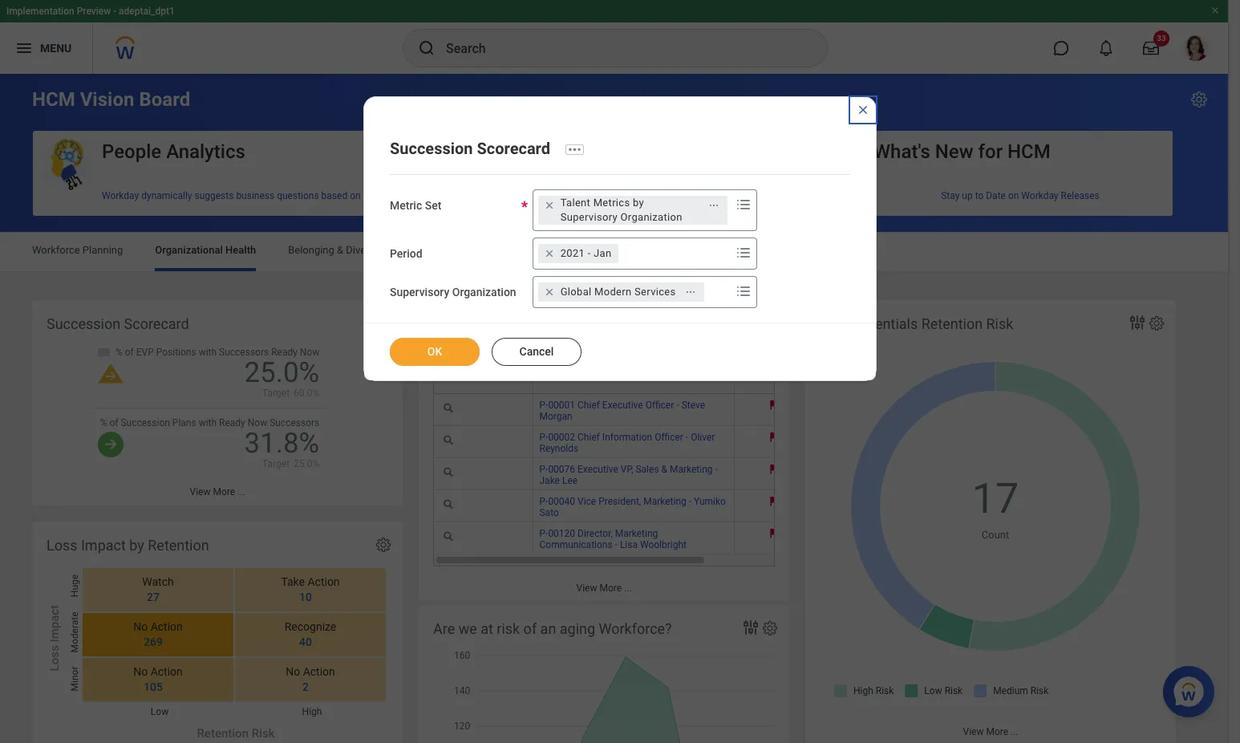 Task type: locate. For each thing, give the bounding box(es) containing it.
high
[[820, 315, 850, 332], [302, 706, 322, 718]]

& inside p-00076 executive vp, sales & marketing - jake lee
[[662, 464, 668, 475]]

community
[[568, 140, 667, 163]]

0 horizontal spatial organization
[[452, 285, 517, 298]]

more inside succession scorecard element
[[213, 487, 235, 498]]

2 target from the top
[[263, 459, 290, 470]]

p- up the 00002
[[540, 400, 548, 411]]

vice
[[578, 496, 596, 507]]

1 target from the top
[[263, 388, 290, 399]]

p-00001 chief executive officer - steve morgan
[[540, 400, 706, 422]]

officer inside p-00001 chief executive officer - steve morgan
[[646, 400, 674, 411]]

action for 10
[[308, 576, 340, 589]]

action up 10 "button"
[[308, 576, 340, 589]]

x small image for period
[[541, 245, 557, 261]]

plan
[[438, 364, 457, 376]]

no up 105
[[133, 666, 148, 678]]

0 vertical spatial high
[[820, 315, 850, 332]]

0 horizontal spatial to
[[638, 190, 646, 201]]

to right "key"
[[638, 190, 646, 201]]

0 vertical spatial ...
[[238, 487, 245, 498]]

0 horizontal spatial high
[[302, 706, 322, 718]]

1 horizontal spatial related actions image
[[708, 199, 720, 211]]

workforce planning
[[32, 244, 123, 256]]

view more ... inside high potentials retention risk element
[[963, 726, 1019, 738]]

close succession scorecard image
[[857, 104, 870, 116]]

prompts image
[[734, 195, 753, 214], [734, 243, 753, 262], [734, 281, 753, 301]]

- inside option
[[588, 247, 591, 259]]

... inside high potentials retention risk element
[[1011, 726, 1019, 738]]

stay up to date on workday releases
[[942, 190, 1100, 201]]

1 horizontal spatial %
[[116, 347, 123, 358]]

view inside high potentials retention risk element
[[963, 726, 984, 738]]

by
[[633, 196, 644, 208], [129, 537, 144, 554]]

succession scorecard link
[[390, 139, 551, 158]]

talent metrics by supervisory organization, press delete to clear value. option
[[538, 196, 728, 224]]

hcm right for
[[1008, 140, 1051, 163]]

risk inside high potentials retention risk element
[[987, 315, 1014, 332]]

on left your
[[350, 190, 361, 201]]

now up 60.0%
[[300, 347, 320, 358]]

- left steve
[[677, 400, 680, 411]]

chief inside p-00001 chief executive officer - steve morgan
[[578, 400, 600, 411]]

1 horizontal spatial now
[[300, 347, 320, 358]]

target left 60.0%
[[263, 388, 290, 399]]

0 vertical spatial organization
[[621, 211, 683, 223]]

high left potentials
[[820, 315, 850, 332]]

based
[[321, 190, 348, 201]]

action for 2
[[303, 666, 335, 678]]

% for % of evp positions with successors ready now
[[116, 347, 123, 358]]

1 horizontal spatial more
[[600, 583, 622, 594]]

organization down experience
[[452, 285, 517, 298]]

ok
[[428, 345, 442, 358]]

2
[[303, 681, 309, 693]]

p-00040 vice president, marketing - yumiko sato link
[[540, 493, 726, 519]]

2021 - jan element
[[561, 246, 612, 261]]

workday dynamically suggests business questions based on your tenant
[[102, 190, 411, 201]]

global modern services element
[[561, 285, 676, 299]]

global modern services, press delete to clear value. option
[[538, 282, 704, 302]]

related actions image right success at the right of page
[[708, 199, 720, 211]]

successors down 60.0%
[[270, 418, 320, 429]]

with for ready
[[199, 418, 217, 429]]

% up neutral good image
[[100, 418, 107, 429]]

at up cancel
[[550, 315, 563, 332]]

plans
[[511, 315, 547, 332], [172, 418, 196, 429]]

view more ... link
[[32, 479, 403, 505], [419, 575, 790, 601], [806, 718, 1177, 743]]

0 horizontal spatial more
[[213, 487, 235, 498]]

25.0%
[[244, 356, 320, 389], [294, 459, 320, 470]]

planning
[[83, 244, 123, 256]]

17 count
[[973, 474, 1019, 541]]

- right preview
[[113, 6, 116, 17]]

organizational
[[155, 244, 223, 256]]

scorecard inside dialog
[[477, 139, 551, 158]]

1 p- from the top
[[540, 400, 548, 411]]

diversity
[[346, 244, 386, 256]]

2 vertical spatial view
[[963, 726, 984, 738]]

0 vertical spatial officer
[[646, 400, 674, 411]]

17 main content
[[0, 74, 1229, 743]]

business
[[236, 190, 275, 201]]

view
[[190, 487, 211, 498], [577, 583, 597, 594], [963, 726, 984, 738]]

action up 105 button
[[151, 666, 183, 678]]

0 vertical spatial succession scorecard
[[390, 139, 551, 158]]

... inside the succession plans at risk element
[[624, 583, 632, 594]]

no down 40
[[286, 666, 300, 678]]

workday down people
[[102, 190, 139, 201]]

1 vertical spatial marketing
[[644, 496, 687, 507]]

...
[[238, 487, 245, 498], [624, 583, 632, 594], [1011, 726, 1019, 738]]

p- inside p-00001 chief executive officer - steve morgan
[[540, 400, 548, 411]]

action up 269 button
[[151, 621, 183, 634]]

related actions image for supervisory organization
[[685, 286, 696, 297]]

1 horizontal spatial hcm
[[1008, 140, 1051, 163]]

1 vertical spatial at
[[550, 315, 563, 332]]

at inside "element"
[[481, 620, 493, 637]]

0 horizontal spatial %
[[100, 418, 107, 429]]

workday up collaboration
[[488, 140, 563, 163]]

ready up 60.0%
[[271, 347, 298, 358]]

- inside p-00001 chief executive officer - steve morgan
[[677, 400, 680, 411]]

succession scorecard inside dialog
[[390, 139, 551, 158]]

1 with from the top
[[199, 347, 217, 358]]

high inside loss impact by retention element
[[302, 706, 322, 718]]

... for high potentials retention risk
[[1011, 726, 1019, 738]]

vision
[[80, 88, 134, 111]]

no for no action 269
[[133, 621, 148, 634]]

0 vertical spatial %
[[116, 347, 123, 358]]

with right positions
[[199, 347, 217, 358]]

1 to from the left
[[638, 190, 646, 201]]

by inside talent metrics by supervisory organization
[[633, 196, 644, 208]]

more inside the succession plans at risk element
[[600, 583, 622, 594]]

position
[[537, 364, 573, 376]]

- inside p-00002 chief information officer - oliver reynolds
[[686, 432, 689, 443]]

0 horizontal spatial scorecard
[[124, 315, 189, 332]]

on right the date
[[1009, 190, 1020, 201]]

succession scorecard element
[[32, 300, 403, 505]]

25.0% inside 31.8% target 25.0%
[[294, 459, 320, 470]]

0 vertical spatial successors
[[219, 347, 269, 358]]

0 vertical spatial at
[[687, 190, 696, 201]]

2 vertical spatial view more ... link
[[806, 718, 1177, 743]]

at right we
[[481, 620, 493, 637]]

date
[[987, 190, 1006, 201]]

x small image left 2021
[[541, 245, 557, 261]]

0 vertical spatial with
[[199, 347, 217, 358]]

1 vertical spatial succession scorecard
[[47, 315, 189, 332]]

1 horizontal spatial ready
[[271, 347, 298, 358]]

implementation preview -   adeptai_dpt1 banner
[[0, 0, 1229, 74]]

workday right success at the right of page
[[698, 190, 735, 201]]

succession plans at risk element
[[419, 300, 858, 601]]

- left jan
[[588, 247, 591, 259]]

0 horizontal spatial view more ... link
[[32, 479, 403, 505]]

officer left steve
[[646, 400, 674, 411]]

00120
[[548, 528, 575, 539]]

notifications large image
[[1099, 40, 1115, 56]]

tab list containing workforce planning
[[16, 233, 1213, 271]]

view for high potentials retention risk
[[963, 726, 984, 738]]

00002
[[548, 432, 575, 443]]

% of succession plans with ready now successors
[[100, 418, 320, 429]]

view more ... inside succession scorecard element
[[190, 487, 245, 498]]

plans up cancel
[[511, 315, 547, 332]]

supervisory
[[561, 211, 618, 223], [390, 285, 450, 298]]

p- down "jake"
[[540, 496, 548, 507]]

of left evp
[[125, 347, 134, 358]]

no
[[133, 621, 148, 634], [133, 666, 148, 678], [286, 666, 300, 678]]

1 horizontal spatial succession scorecard
[[390, 139, 551, 158]]

view more ... for succession plans at risk
[[577, 583, 632, 594]]

p- for 00076
[[540, 464, 548, 475]]

1 vertical spatial ready
[[219, 418, 245, 429]]

plan button
[[438, 346, 539, 393]]

more for succession plans at risk
[[600, 583, 622, 594]]

aging
[[560, 620, 596, 637]]

x small image for supervisory organization
[[541, 284, 557, 300]]

officer
[[646, 400, 674, 411], [655, 432, 684, 443]]

related actions image inside global modern services, press delete to clear value. option
[[685, 286, 696, 297]]

1 vertical spatial officer
[[655, 432, 684, 443]]

at for risk
[[550, 315, 563, 332]]

hcm inside "button"
[[1008, 140, 1051, 163]]

1 chief from the top
[[578, 400, 600, 411]]

officer left oliver
[[655, 432, 684, 443]]

1 vertical spatial high
[[302, 706, 322, 718]]

of left an
[[524, 620, 537, 637]]

sales
[[636, 464, 659, 475]]

0 vertical spatial x small image
[[541, 245, 557, 261]]

succession scorecard up set
[[390, 139, 551, 158]]

- left oliver
[[686, 432, 689, 443]]

p- for 00120
[[540, 528, 548, 539]]

flight risk (incumbent) button
[[739, 359, 809, 381]]

evp
[[136, 347, 154, 358]]

... for succession plans at risk
[[624, 583, 632, 594]]

with
[[199, 347, 217, 358], [199, 418, 217, 429]]

0 vertical spatial view more ... link
[[32, 479, 403, 505]]

action inside take action 10
[[308, 576, 340, 589]]

workday left releases
[[1022, 190, 1059, 201]]

1 horizontal spatial supervisory
[[561, 211, 618, 223]]

0 vertical spatial related actions image
[[708, 199, 720, 211]]

executive summary
[[549, 244, 640, 256]]

0 horizontal spatial on
[[350, 190, 361, 201]]

4 p- from the top
[[540, 496, 548, 507]]

1 vertical spatial with
[[199, 418, 217, 429]]

talent metrics by supervisory organization element
[[561, 196, 700, 224]]

succession inside dialog
[[390, 139, 473, 158]]

to
[[638, 190, 646, 201], [976, 190, 984, 201]]

p- inside p-00040 vice president, marketing - yumiko sato
[[540, 496, 548, 507]]

adeptai_dpt1
[[119, 6, 175, 17]]

jake
[[540, 475, 560, 486]]

27 button
[[147, 590, 162, 605]]

target inside 25.0% target 60.0%
[[263, 388, 290, 399]]

talent
[[561, 196, 591, 208]]

p-
[[540, 400, 548, 411], [540, 432, 548, 443], [540, 464, 548, 475], [540, 496, 548, 507], [540, 528, 548, 539]]

&
[[337, 244, 344, 256], [662, 464, 668, 475]]

2 vertical spatial view more ...
[[963, 726, 1019, 738]]

view inside succession scorecard element
[[190, 487, 211, 498]]

1 horizontal spatial view
[[577, 583, 597, 594]]

count
[[982, 529, 1010, 541]]

1 vertical spatial organization
[[452, 285, 517, 298]]

of inside "element"
[[524, 620, 537, 637]]

high down 2 button
[[302, 706, 322, 718]]

40
[[299, 636, 312, 649]]

more for succession scorecard
[[213, 487, 235, 498]]

105 button
[[144, 680, 165, 695]]

global modern services
[[561, 285, 676, 298]]

we
[[459, 620, 477, 637]]

action inside no action 2
[[303, 666, 335, 678]]

hcm left vision
[[32, 88, 75, 111]]

1 x small image from the top
[[541, 245, 557, 261]]

no action 105
[[133, 666, 183, 693]]

0 horizontal spatial ...
[[238, 487, 245, 498]]

1 horizontal spatial scorecard
[[477, 139, 551, 158]]

1 vertical spatial target
[[263, 459, 290, 470]]

x small image
[[541, 197, 557, 213]]

5 p- from the top
[[540, 528, 548, 539]]

2 vertical spatial more
[[987, 726, 1009, 738]]

p- down morgan
[[540, 432, 548, 443]]

& right sales
[[662, 464, 668, 475]]

neutral warning image
[[98, 364, 123, 384]]

supervisory down talent
[[561, 211, 618, 223]]

view more ... for high potentials retention risk
[[963, 726, 1019, 738]]

officer inside p-00002 chief information officer - oliver reynolds
[[655, 432, 684, 443]]

target down % of succession plans with ready now successors
[[263, 459, 290, 470]]

1 vertical spatial view more ...
[[577, 583, 632, 594]]

0 horizontal spatial at
[[481, 620, 493, 637]]

chief right the 00002
[[578, 432, 600, 443]]

1 vertical spatial %
[[100, 418, 107, 429]]

succession up set
[[390, 139, 473, 158]]

related actions image
[[708, 199, 720, 211], [685, 286, 696, 297]]

& left diversity
[[337, 244, 344, 256]]

1 vertical spatial executive
[[603, 400, 643, 411]]

... for succession scorecard
[[238, 487, 245, 498]]

by for metrics
[[633, 196, 644, 208]]

x small image left global
[[541, 284, 557, 300]]

lisa
[[620, 539, 638, 551]]

% for % of succession plans with ready now successors
[[100, 418, 107, 429]]

-
[[113, 6, 116, 17], [588, 247, 591, 259], [677, 400, 680, 411], [686, 432, 689, 443], [715, 464, 718, 475], [689, 496, 692, 507], [615, 539, 618, 551]]

3 prompts image from the top
[[734, 281, 753, 301]]

view more ... inside the succession plans at risk element
[[577, 583, 632, 594]]

1 vertical spatial related actions image
[[685, 286, 696, 297]]

2 vertical spatial at
[[481, 620, 493, 637]]

x small image inside global modern services, press delete to clear value. option
[[541, 284, 557, 300]]

1 vertical spatial hcm
[[1008, 140, 1051, 163]]

action up 2 button
[[303, 666, 335, 678]]

at right success at the right of page
[[687, 190, 696, 201]]

0 vertical spatial target
[[263, 388, 290, 399]]

0 horizontal spatial of
[[110, 418, 118, 429]]

marketing inside p-00120 director, marketing communications - lisa woolbright
[[615, 528, 658, 539]]

people analytics
[[102, 140, 245, 163]]

flight
[[739, 359, 763, 370]]

1 vertical spatial x small image
[[541, 284, 557, 300]]

flight risk (incumbent)
[[739, 359, 792, 381]]

view for succession scorecard
[[190, 487, 211, 498]]

no inside no action 269
[[133, 621, 148, 634]]

1 vertical spatial successors
[[270, 418, 320, 429]]

supervisory down the period
[[390, 285, 450, 298]]

1 prompts image from the top
[[734, 195, 753, 214]]

... inside succession scorecard element
[[238, 487, 245, 498]]

1 horizontal spatial high
[[820, 315, 850, 332]]

x small image
[[541, 245, 557, 261], [541, 284, 557, 300]]

action for 105
[[151, 666, 183, 678]]

organization down success at the right of page
[[621, 211, 683, 223]]

modern
[[595, 285, 632, 298]]

services
[[635, 285, 676, 298]]

p-00076 executive vp, sales & marketing - jake lee
[[540, 464, 718, 486]]

no inside no action 105
[[133, 666, 148, 678]]

- left yumiko
[[689, 496, 692, 507]]

scorecard up x small image
[[477, 139, 551, 158]]

1 horizontal spatial &
[[662, 464, 668, 475]]

2 vertical spatial prompts image
[[734, 281, 753, 301]]

1 vertical spatial by
[[129, 537, 144, 554]]

0 horizontal spatial &
[[337, 244, 344, 256]]

workday dynamically suggests business questions based on your tenant link
[[33, 183, 411, 208]]

% up neutral warning image
[[116, 347, 123, 358]]

p-00120 director, marketing communications - lisa woolbright link
[[540, 525, 687, 551]]

0 horizontal spatial succession scorecard
[[47, 315, 189, 332]]

2 p- from the top
[[540, 432, 548, 443]]

action inside no action 269
[[151, 621, 183, 634]]

1 horizontal spatial at
[[550, 315, 563, 332]]

target for 31.8%
[[263, 459, 290, 470]]

1 vertical spatial prompts image
[[734, 243, 753, 262]]

2 with from the top
[[199, 418, 217, 429]]

0 horizontal spatial now
[[248, 418, 267, 429]]

0 horizontal spatial related actions image
[[685, 286, 696, 297]]

p- inside p-00076 executive vp, sales & marketing - jake lee
[[540, 464, 548, 475]]

- inside p-00040 vice president, marketing - yumiko sato
[[689, 496, 692, 507]]

2 horizontal spatial more
[[987, 726, 1009, 738]]

p- for 00001
[[540, 400, 548, 411]]

1 horizontal spatial plans
[[511, 315, 547, 332]]

1 horizontal spatial ...
[[624, 583, 632, 594]]

successors right positions
[[219, 347, 269, 358]]

0 vertical spatial prompts image
[[734, 195, 753, 214]]

target inside 31.8% target 25.0%
[[263, 459, 290, 470]]

25.0% down 60.0%
[[294, 459, 320, 470]]

1 vertical spatial view
[[577, 583, 597, 594]]

action for 269
[[151, 621, 183, 634]]

3 p- from the top
[[540, 464, 548, 475]]

positions
[[156, 347, 196, 358]]

2 horizontal spatial ...
[[1011, 726, 1019, 738]]

chief right the 00001
[[578, 400, 600, 411]]

1 vertical spatial 25.0%
[[294, 459, 320, 470]]

collaboration is the key to success at workday
[[535, 190, 735, 201]]

scorecard up evp
[[124, 315, 189, 332]]

no inside no action 2
[[286, 666, 300, 678]]

chief
[[578, 400, 600, 411], [578, 432, 600, 443]]

2 vertical spatial ...
[[1011, 726, 1019, 738]]

with down % of evp positions with successors ready now
[[199, 418, 217, 429]]

implementation preview -   adeptai_dpt1
[[6, 6, 175, 17]]

to right the up
[[976, 190, 984, 201]]

2 horizontal spatial view
[[963, 726, 984, 738]]

tab list
[[16, 233, 1213, 271]]

by inside 17 main content
[[129, 537, 144, 554]]

succession scorecard up evp
[[47, 315, 189, 332]]

0 vertical spatial chief
[[578, 400, 600, 411]]

0 vertical spatial view more ...
[[190, 487, 245, 498]]

0 horizontal spatial view more ...
[[190, 487, 245, 498]]

25.0% target 60.0%
[[244, 356, 320, 399]]

chief inside p-00002 chief information officer - oliver reynolds
[[578, 432, 600, 443]]

0 vertical spatial scorecard
[[477, 139, 551, 158]]

high for high
[[302, 706, 322, 718]]

- up yumiko
[[715, 464, 718, 475]]

p- inside p-00120 director, marketing communications - lisa woolbright
[[540, 528, 548, 539]]

marketing down sales
[[644, 496, 687, 507]]

2 horizontal spatial view more ... link
[[806, 718, 1177, 743]]

plans inside succession scorecard element
[[172, 418, 196, 429]]

succession
[[390, 139, 473, 158], [47, 315, 120, 332], [433, 315, 507, 332], [121, 418, 170, 429]]

x small image inside '2021 - jan, press delete to clear value.' option
[[541, 245, 557, 261]]

1 vertical spatial view more ... link
[[419, 575, 790, 601]]

retention risk
[[197, 727, 275, 741]]

2 on from the left
[[1009, 190, 1020, 201]]

high potentials retention risk element
[[806, 300, 1177, 743]]

1 horizontal spatial on
[[1009, 190, 1020, 201]]

succession up neutral good image
[[121, 418, 170, 429]]

ready
[[271, 347, 298, 358], [219, 418, 245, 429]]

related actions image right the services
[[685, 286, 696, 297]]

0 vertical spatial ready
[[271, 347, 298, 358]]

p- inside p-00002 chief information officer - oliver reynolds
[[540, 432, 548, 443]]

25.0% up the 31.8% on the bottom of page
[[244, 356, 320, 389]]

plans down positions
[[172, 418, 196, 429]]

no up 269 at the bottom of the page
[[133, 621, 148, 634]]

p- down sato
[[540, 528, 548, 539]]

1 vertical spatial scorecard
[[124, 315, 189, 332]]

ready down 25.0% target 60.0%
[[219, 418, 245, 429]]

1 horizontal spatial view more ...
[[577, 583, 632, 594]]

0 vertical spatial now
[[300, 347, 320, 358]]

marketing down p-00040 vice president, marketing - yumiko sato
[[615, 528, 658, 539]]

1 horizontal spatial by
[[633, 196, 644, 208]]

of up neutral good image
[[110, 418, 118, 429]]

0 horizontal spatial view
[[190, 487, 211, 498]]

view for succession plans at risk
[[577, 583, 597, 594]]

are
[[433, 620, 455, 637]]

2 chief from the top
[[578, 432, 600, 443]]

00001
[[548, 400, 575, 411]]

- left lisa
[[615, 539, 618, 551]]

2 horizontal spatial of
[[524, 620, 537, 637]]

p- down reynolds
[[540, 464, 548, 475]]

1 horizontal spatial successors
[[270, 418, 320, 429]]

0 vertical spatial executive
[[549, 244, 593, 256]]

action inside no action 105
[[151, 666, 183, 678]]

on
[[350, 190, 361, 201], [1009, 190, 1020, 201]]

0 vertical spatial marketing
[[670, 464, 713, 475]]

low
[[151, 706, 169, 718]]

1 vertical spatial supervisory
[[390, 285, 450, 298]]

view inside the succession plans at risk element
[[577, 583, 597, 594]]

2021 - jan, press delete to clear value. option
[[538, 244, 618, 263]]

2 x small image from the top
[[541, 284, 557, 300]]

hcm vision board
[[32, 88, 190, 111]]

p- for 00002
[[540, 432, 548, 443]]

1 vertical spatial more
[[600, 583, 622, 594]]

more inside high potentials retention risk element
[[987, 726, 1009, 738]]

target
[[263, 388, 290, 399], [263, 459, 290, 470]]

now down 25.0% target 60.0%
[[248, 418, 267, 429]]

communications
[[540, 539, 613, 551]]

marketing down oliver
[[670, 464, 713, 475]]

1 vertical spatial chief
[[578, 432, 600, 443]]

chief for information
[[578, 432, 600, 443]]



Task type: vqa. For each thing, say whether or not it's contained in the screenshot.


Task type: describe. For each thing, give the bounding box(es) containing it.
set
[[425, 199, 442, 212]]

preview
[[77, 6, 111, 17]]

neutral good image
[[98, 432, 123, 458]]

2 button
[[303, 680, 311, 695]]

loss impact by retention element
[[32, 522, 403, 743]]

p-00001 chief executive officer - steve morgan link
[[540, 397, 706, 422]]

no action 269
[[133, 621, 183, 649]]

chief for executive
[[578, 400, 600, 411]]

view more ... link for high potentials retention risk
[[806, 718, 1177, 743]]

succession plans at risk
[[433, 315, 594, 332]]

2 vertical spatial retention
[[197, 727, 249, 741]]

global
[[561, 285, 592, 298]]

metric
[[390, 199, 422, 212]]

workforce?
[[599, 620, 672, 637]]

1 on from the left
[[350, 190, 361, 201]]

at for risk
[[481, 620, 493, 637]]

inbox large image
[[1144, 40, 1160, 56]]

steve
[[682, 400, 706, 411]]

prompts image for set
[[734, 195, 753, 214]]

workday inside button
[[488, 140, 563, 163]]

10 button
[[299, 590, 315, 605]]

105
[[144, 681, 163, 693]]

00040
[[548, 496, 575, 507]]

risk inside flight risk (incumbent)
[[765, 359, 784, 370]]

an
[[541, 620, 556, 637]]

0 horizontal spatial successors
[[219, 347, 269, 358]]

27
[[147, 591, 160, 604]]

0 vertical spatial plans
[[511, 315, 547, 332]]

0 horizontal spatial ready
[[219, 418, 245, 429]]

what's
[[874, 140, 931, 163]]

target for 25.0%
[[263, 388, 290, 399]]

by for impact
[[129, 537, 144, 554]]

2021 - jan
[[561, 247, 612, 259]]

marketing inside p-00040 vice president, marketing - yumiko sato
[[644, 496, 687, 507]]

0 vertical spatial retention
[[922, 315, 983, 332]]

p-00002 chief information officer - oliver reynolds
[[540, 432, 715, 454]]

experience
[[466, 244, 517, 256]]

people analytics button
[[33, 131, 401, 191]]

summary
[[595, 244, 640, 256]]

collaboration
[[535, 190, 592, 201]]

- inside p-00076 executive vp, sales & marketing - jake lee
[[715, 464, 718, 475]]

0 horizontal spatial supervisory
[[390, 285, 450, 298]]

10
[[299, 591, 312, 604]]

loss
[[47, 537, 77, 554]]

p- for 00040
[[540, 496, 548, 507]]

2 horizontal spatial at
[[687, 190, 696, 201]]

view more ... link for succession plans at risk
[[419, 575, 790, 601]]

succession scorecard inside 17 main content
[[47, 315, 189, 332]]

president,
[[599, 496, 641, 507]]

0 vertical spatial &
[[337, 244, 344, 256]]

cancel button
[[492, 338, 582, 366]]

of for evp
[[125, 347, 134, 358]]

lee
[[563, 475, 578, 486]]

officer for information
[[655, 432, 684, 443]]

morgan
[[540, 411, 573, 422]]

workday community
[[488, 140, 667, 163]]

p-00076 executive vp, sales & marketing - jake lee link
[[540, 461, 718, 486]]

success
[[649, 190, 685, 201]]

- inside banner
[[113, 6, 116, 17]]

supervisory inside talent metrics by supervisory organization
[[561, 211, 618, 223]]

high for high potentials retention risk
[[820, 315, 850, 332]]

talent metrics by supervisory organization
[[561, 196, 683, 223]]

tab list inside 17 main content
[[16, 233, 1213, 271]]

1 vertical spatial retention
[[148, 537, 209, 554]]

no for no action 2
[[286, 666, 300, 678]]

scorecard inside 17 main content
[[124, 315, 189, 332]]

jan
[[594, 247, 612, 259]]

risk
[[497, 620, 520, 637]]

releases
[[1061, 190, 1100, 201]]

dynamically
[[141, 190, 192, 201]]

view more ... link for succession scorecard
[[32, 479, 403, 505]]

cancel
[[520, 345, 554, 358]]

woolbright
[[640, 539, 687, 551]]

31.8%
[[244, 427, 320, 460]]

potentials
[[854, 315, 918, 332]]

related actions image for metric set
[[708, 199, 720, 211]]

metrics
[[594, 196, 630, 208]]

marketing inside p-00076 executive vp, sales & marketing - jake lee
[[670, 464, 713, 475]]

ok button
[[390, 338, 480, 366]]

tenant
[[384, 190, 411, 201]]

supervisory organization
[[390, 285, 517, 298]]

profile logan mcneil element
[[1174, 30, 1219, 66]]

the
[[604, 190, 617, 201]]

belonging & diversity
[[288, 244, 386, 256]]

sato
[[540, 507, 559, 519]]

employee
[[418, 244, 463, 256]]

vp,
[[621, 464, 634, 475]]

questions
[[277, 190, 319, 201]]

with for successors
[[199, 347, 217, 358]]

configure this page image
[[1190, 90, 1209, 109]]

no for no action 105
[[133, 666, 148, 678]]

- inside p-00120 director, marketing communications - lisa woolbright
[[615, 539, 618, 551]]

60.0%
[[294, 388, 320, 399]]

269 button
[[144, 635, 165, 650]]

what's new for hcm button
[[805, 131, 1173, 191]]

officer for executive
[[646, 400, 674, 411]]

impact
[[81, 537, 126, 554]]

are we at risk of an aging workforce? element
[[419, 605, 790, 743]]

watch 27
[[142, 576, 174, 604]]

implementation
[[6, 6, 74, 17]]

recognize
[[285, 621, 336, 634]]

0 vertical spatial 25.0%
[[244, 356, 320, 389]]

269
[[144, 636, 163, 649]]

succession up neutral warning image
[[47, 315, 120, 332]]

close environment banner image
[[1211, 6, 1221, 15]]

succession scorecard dialog
[[364, 96, 877, 381]]

watch
[[142, 576, 174, 589]]

information
[[603, 432, 653, 443]]

17
[[973, 474, 1019, 523]]

2 to from the left
[[976, 190, 984, 201]]

search image
[[417, 39, 437, 58]]

are we at risk of an aging workforce?
[[433, 620, 672, 637]]

new
[[936, 140, 974, 163]]

oliver
[[691, 432, 715, 443]]

your
[[363, 190, 382, 201]]

prompts image for organization
[[734, 281, 753, 301]]

risk inside loss impact by retention element
[[252, 727, 275, 741]]

high potentials retention risk
[[820, 315, 1014, 332]]

organization inside talent metrics by supervisory organization
[[621, 211, 683, 223]]

0 vertical spatial hcm
[[32, 88, 75, 111]]

p-00040 vice president, marketing - yumiko sato
[[540, 496, 726, 519]]

executive inside p-00076 executive vp, sales & marketing - jake lee
[[578, 464, 619, 475]]

of for succession
[[110, 418, 118, 429]]

period
[[390, 247, 423, 260]]

succession down 'supervisory organization'
[[433, 315, 507, 332]]

position column header
[[533, 346, 740, 394]]

executive inside p-00001 chief executive officer - steve morgan
[[603, 400, 643, 411]]

no action 2
[[286, 666, 335, 693]]

more for high potentials retention risk
[[987, 726, 1009, 738]]

is
[[594, 190, 601, 201]]

workday community button
[[419, 131, 787, 191]]

view more ... for succession scorecard
[[190, 487, 245, 498]]

2 prompts image from the top
[[734, 243, 753, 262]]

loss impact by retention
[[47, 537, 209, 554]]

p-00002 chief information officer - oliver reynolds link
[[540, 429, 715, 454]]



